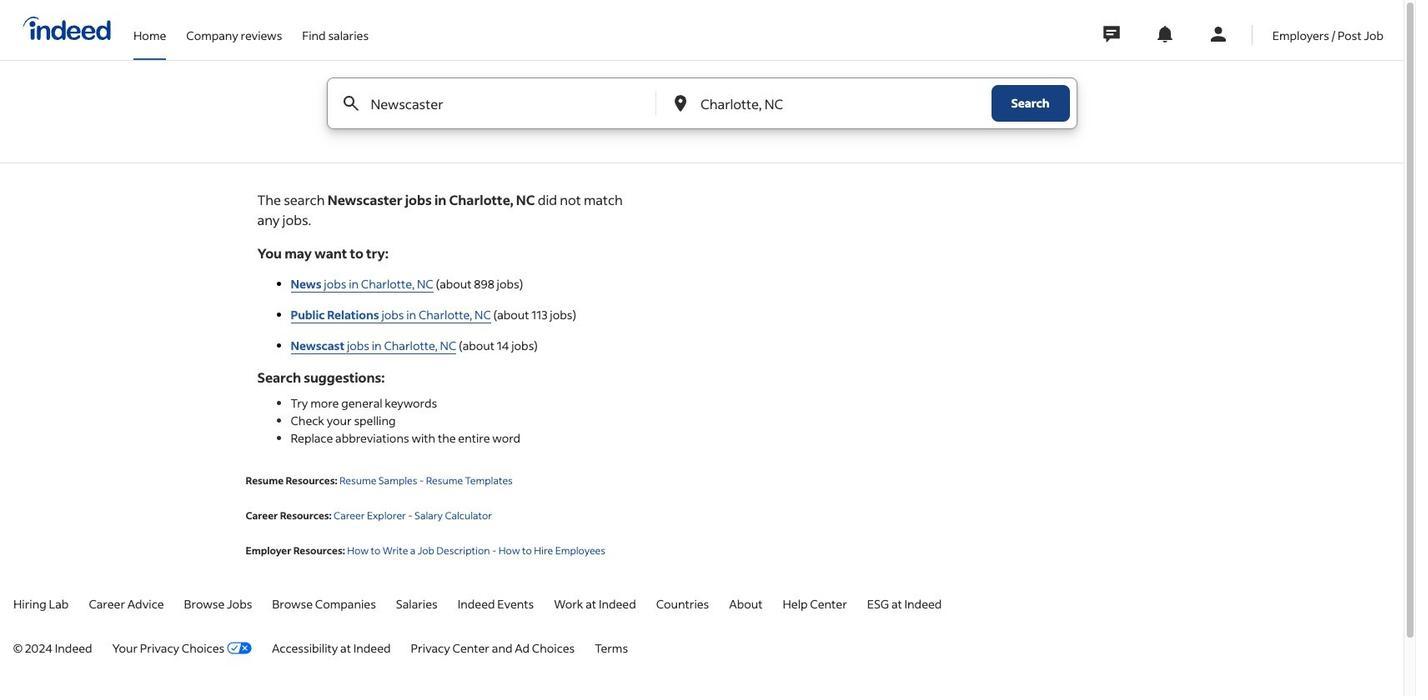 Task type: describe. For each thing, give the bounding box(es) containing it.
account image
[[1209, 24, 1229, 44]]

Edit location text field
[[698, 78, 958, 128]]

search: Job title, keywords, or company text field
[[368, 78, 628, 128]]

pagination navigation
[[232, 434, 638, 474]]



Task type: locate. For each thing, give the bounding box(es) containing it.
messages unread count 0 image
[[1101, 18, 1123, 51]]

None search field
[[275, 78, 1129, 149]]

notifications unread count 0 image
[[1155, 24, 1175, 44]]



Task type: vqa. For each thing, say whether or not it's contained in the screenshot.
Messages Unread Count 0 image
yes



